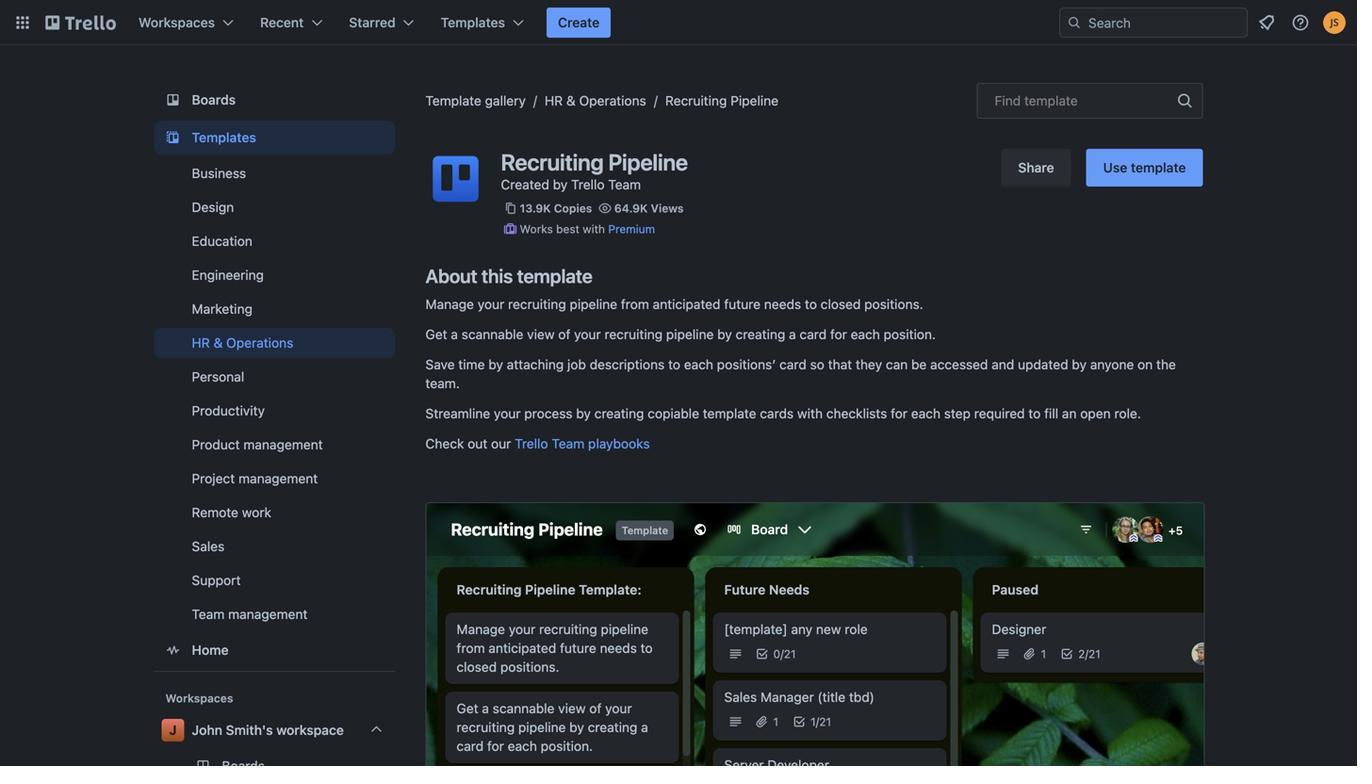 Task type: vqa. For each thing, say whether or not it's contained in the screenshot.
'Workspace navigation collapse icon'
no



Task type: describe. For each thing, give the bounding box(es) containing it.
64.9k views
[[615, 202, 684, 215]]

template inside use template button
[[1131, 160, 1187, 175]]

best
[[556, 223, 580, 236]]

team management
[[192, 607, 308, 622]]

scannable
[[462, 327, 524, 342]]

business link
[[154, 158, 396, 189]]

0 horizontal spatial operations
[[226, 335, 294, 351]]

home link
[[154, 634, 396, 668]]

future
[[724, 297, 761, 312]]

be
[[912, 357, 927, 372]]

back to home image
[[45, 8, 116, 38]]

search image
[[1067, 15, 1082, 30]]

personal
[[192, 369, 244, 385]]

streamline your process by creating copiable template cards with checklists for each step required to fill an open role.
[[426, 406, 1142, 421]]

64.9k
[[615, 202, 648, 215]]

share
[[1019, 160, 1055, 175]]

project management
[[192, 471, 318, 487]]

created
[[501, 177, 550, 192]]

2 a from the left
[[789, 327, 796, 342]]

attaching
[[507, 357, 564, 372]]

0 vertical spatial card
[[800, 327, 827, 342]]

1 a from the left
[[451, 327, 458, 342]]

position.
[[884, 327, 936, 342]]

templates link
[[154, 121, 396, 155]]

0 horizontal spatial hr & operations link
[[154, 328, 396, 358]]

can
[[886, 357, 908, 372]]

workspaces button
[[127, 8, 245, 38]]

remote work
[[192, 505, 271, 520]]

copiable
[[648, 406, 700, 421]]

your for recruiting
[[478, 297, 505, 312]]

your for process
[[494, 406, 521, 421]]

playbooks
[[588, 436, 650, 452]]

home
[[192, 643, 229, 658]]

0 horizontal spatial team
[[192, 607, 225, 622]]

save
[[426, 357, 455, 372]]

0 vertical spatial hr
[[545, 93, 563, 108]]

1 horizontal spatial operations
[[579, 93, 647, 108]]

starred button
[[338, 8, 426, 38]]

product management
[[192, 437, 323, 453]]

0 horizontal spatial hr & operations
[[192, 335, 294, 351]]

support link
[[154, 566, 396, 596]]

1 vertical spatial recruiting
[[605, 327, 663, 342]]

time
[[459, 357, 485, 372]]

templates button
[[430, 8, 536, 38]]

recruiting for recruiting pipeline
[[666, 93, 727, 108]]

gallery
[[485, 93, 526, 108]]

personal link
[[154, 362, 396, 392]]

boards link
[[154, 83, 396, 117]]

share button
[[1002, 149, 1072, 187]]

job
[[568, 357, 586, 372]]

education
[[192, 233, 253, 249]]

project management link
[[154, 464, 396, 494]]

primary element
[[0, 0, 1358, 45]]

copies
[[554, 202, 593, 215]]

marketing
[[192, 301, 253, 317]]

updated
[[1018, 357, 1069, 372]]

smith's
[[226, 723, 273, 738]]

check out our trello team playbooks
[[426, 436, 650, 452]]

our
[[491, 436, 511, 452]]

home image
[[162, 639, 184, 662]]

sales link
[[154, 532, 396, 562]]

1 horizontal spatial creating
[[736, 327, 786, 342]]

anyone
[[1091, 357, 1135, 372]]

1 vertical spatial workspaces
[[165, 692, 233, 705]]

j
[[169, 723, 177, 738]]

this
[[482, 265, 513, 287]]

by right "time"
[[489, 357, 503, 372]]

team inside recruiting pipeline created by trello team
[[608, 177, 641, 192]]

of
[[558, 327, 571, 342]]

by up trello team playbooks link
[[576, 406, 591, 421]]

0 horizontal spatial hr
[[192, 335, 210, 351]]

remote work link
[[154, 498, 396, 528]]

management for team management
[[228, 607, 308, 622]]

0 vertical spatial for
[[831, 327, 848, 342]]

2 horizontal spatial each
[[912, 406, 941, 421]]

recruiting for recruiting pipeline created by trello team
[[501, 149, 604, 175]]

checklists
[[827, 406, 888, 421]]

productivity
[[192, 403, 265, 419]]

views
[[651, 202, 684, 215]]

by inside recruiting pipeline created by trello team
[[553, 177, 568, 192]]

0 vertical spatial &
[[567, 93, 576, 108]]

1 horizontal spatial each
[[851, 327, 881, 342]]

fill
[[1045, 406, 1059, 421]]

premium
[[609, 223, 655, 236]]

works best with premium
[[520, 223, 655, 236]]

education link
[[154, 226, 396, 256]]

and
[[992, 357, 1015, 372]]

role.
[[1115, 406, 1142, 421]]

1 horizontal spatial pipeline
[[667, 327, 714, 342]]

save time by attaching job descriptions to each positions' card so that they can be accessed and updated by anyone on the team.
[[426, 357, 1177, 391]]

productivity link
[[154, 396, 396, 426]]

find
[[995, 93, 1021, 108]]

use
[[1104, 160, 1128, 175]]

recruiting pipeline link
[[666, 93, 779, 108]]

0 horizontal spatial templates
[[192, 130, 256, 145]]

0 notifications image
[[1256, 11, 1279, 34]]

cards
[[760, 406, 794, 421]]

recent button
[[249, 8, 334, 38]]

sales
[[192, 539, 225, 554]]

from
[[621, 297, 650, 312]]

starred
[[349, 15, 396, 30]]



Task type: locate. For each thing, give the bounding box(es) containing it.
0 horizontal spatial &
[[214, 335, 223, 351]]

1 vertical spatial your
[[574, 327, 601, 342]]

to
[[805, 297, 817, 312], [669, 357, 681, 372], [1029, 406, 1041, 421]]

your
[[478, 297, 505, 312], [574, 327, 601, 342], [494, 406, 521, 421]]

hr right gallery
[[545, 93, 563, 108]]

john
[[192, 723, 223, 738]]

1 horizontal spatial team
[[552, 436, 585, 452]]

recruiting down from
[[605, 327, 663, 342]]

1 horizontal spatial a
[[789, 327, 796, 342]]

template
[[1025, 93, 1078, 108], [1131, 160, 1187, 175], [517, 265, 593, 287], [703, 406, 757, 421]]

template
[[426, 93, 482, 108]]

template inside find template field
[[1025, 93, 1078, 108]]

trello inside recruiting pipeline created by trello team
[[571, 177, 605, 192]]

0 horizontal spatial each
[[684, 357, 714, 372]]

trello right our
[[515, 436, 548, 452]]

pipeline
[[731, 93, 779, 108], [609, 149, 688, 175]]

0 vertical spatial pipeline
[[731, 93, 779, 108]]

0 horizontal spatial with
[[583, 223, 605, 236]]

13.9k
[[520, 202, 551, 215]]

recruiting down primary element at the top of the page
[[666, 93, 727, 108]]

get a scannable view of your recruiting pipeline by creating a card for each position.
[[426, 327, 936, 342]]

templates up the business
[[192, 130, 256, 145]]

pipeline for recruiting pipeline created by trello team
[[609, 149, 688, 175]]

templates inside popup button
[[441, 15, 505, 30]]

trello team playbooks link
[[515, 436, 650, 452]]

1 vertical spatial team
[[552, 436, 585, 452]]

1 vertical spatial to
[[669, 357, 681, 372]]

0 vertical spatial hr & operations link
[[545, 93, 647, 108]]

card inside save time by attaching job descriptions to each positions' card so that they can be accessed and updated by anyone on the team.
[[780, 357, 807, 372]]

for right checklists
[[891, 406, 908, 421]]

1 vertical spatial each
[[684, 357, 714, 372]]

0 vertical spatial pipeline
[[570, 297, 618, 312]]

creating
[[736, 327, 786, 342], [595, 406, 644, 421]]

trello
[[571, 177, 605, 192], [515, 436, 548, 452]]

hr & operations link down marketing link
[[154, 328, 396, 358]]

accessed
[[931, 357, 989, 372]]

by left anyone
[[1072, 357, 1087, 372]]

engineering link
[[154, 260, 396, 290]]

template gallery link
[[426, 93, 526, 108]]

card
[[800, 327, 827, 342], [780, 357, 807, 372]]

required
[[975, 406, 1025, 421]]

for up that
[[831, 327, 848, 342]]

to down get a scannable view of your recruiting pipeline by creating a card for each position.
[[669, 357, 681, 372]]

on
[[1138, 357, 1153, 372]]

1 vertical spatial pipeline
[[609, 149, 688, 175]]

2 vertical spatial team
[[192, 607, 225, 622]]

so
[[810, 357, 825, 372]]

management down support link
[[228, 607, 308, 622]]

2 horizontal spatial team
[[608, 177, 641, 192]]

to right needs
[[805, 297, 817, 312]]

boards
[[192, 92, 236, 107]]

recruiting inside recruiting pipeline created by trello team
[[501, 149, 604, 175]]

create button
[[547, 8, 611, 38]]

&
[[567, 93, 576, 108], [214, 335, 223, 351]]

1 horizontal spatial hr & operations
[[545, 93, 647, 108]]

pipeline left from
[[570, 297, 618, 312]]

0 vertical spatial to
[[805, 297, 817, 312]]

1 horizontal spatial trello
[[571, 177, 605, 192]]

0 horizontal spatial pipeline
[[570, 297, 618, 312]]

1 horizontal spatial to
[[805, 297, 817, 312]]

your down the this
[[478, 297, 505, 312]]

workspaces up board icon
[[139, 15, 215, 30]]

templates
[[441, 15, 505, 30], [192, 130, 256, 145]]

0 horizontal spatial recruiting
[[508, 297, 566, 312]]

design
[[192, 199, 234, 215]]

with right the best
[[583, 223, 605, 236]]

team up 64.9k
[[608, 177, 641, 192]]

1 vertical spatial hr & operations link
[[154, 328, 396, 358]]

manage your recruiting pipeline from anticipated future needs to closed positions.
[[426, 297, 924, 312]]

operations up recruiting pipeline created by trello team
[[579, 93, 647, 108]]

management for product management
[[244, 437, 323, 453]]

each inside save time by attaching job descriptions to each positions' card so that they can be accessed and updated by anyone on the team.
[[684, 357, 714, 372]]

with
[[583, 223, 605, 236], [798, 406, 823, 421]]

0 horizontal spatial a
[[451, 327, 458, 342]]

manage
[[426, 297, 474, 312]]

2 horizontal spatial to
[[1029, 406, 1041, 421]]

recruiting
[[666, 93, 727, 108], [501, 149, 604, 175]]

1 vertical spatial pipeline
[[667, 327, 714, 342]]

trello team image
[[426, 149, 486, 209]]

0 vertical spatial recruiting
[[666, 93, 727, 108]]

0 horizontal spatial to
[[669, 357, 681, 372]]

for
[[831, 327, 848, 342], [891, 406, 908, 421]]

your right of
[[574, 327, 601, 342]]

get
[[426, 327, 447, 342]]

streamline
[[426, 406, 490, 421]]

1 vertical spatial management
[[239, 471, 318, 487]]

each left 'step' on the right bottom
[[912, 406, 941, 421]]

0 vertical spatial creating
[[736, 327, 786, 342]]

workspaces inside dropdown button
[[139, 15, 215, 30]]

process
[[525, 406, 573, 421]]

trello up copies
[[571, 177, 605, 192]]

1 vertical spatial recruiting
[[501, 149, 604, 175]]

to inside save time by attaching job descriptions to each positions' card so that they can be accessed and updated by anyone on the team.
[[669, 357, 681, 372]]

about this template
[[426, 265, 593, 287]]

0 vertical spatial each
[[851, 327, 881, 342]]

0 vertical spatial management
[[244, 437, 323, 453]]

out
[[468, 436, 488, 452]]

management
[[244, 437, 323, 453], [239, 471, 318, 487], [228, 607, 308, 622]]

descriptions
[[590, 357, 665, 372]]

1 horizontal spatial hr
[[545, 93, 563, 108]]

positions.
[[865, 297, 924, 312]]

engineering
[[192, 267, 264, 283]]

1 horizontal spatial recruiting
[[666, 93, 727, 108]]

templates up template gallery link
[[441, 15, 505, 30]]

check
[[426, 436, 464, 452]]

template left cards
[[703, 406, 757, 421]]

1 vertical spatial operations
[[226, 335, 294, 351]]

management for project management
[[239, 471, 318, 487]]

0 horizontal spatial pipeline
[[609, 149, 688, 175]]

0 horizontal spatial recruiting
[[501, 149, 604, 175]]

1 horizontal spatial templates
[[441, 15, 505, 30]]

a right the get
[[451, 327, 458, 342]]

1 horizontal spatial for
[[891, 406, 908, 421]]

each
[[851, 327, 881, 342], [684, 357, 714, 372], [912, 406, 941, 421]]

hr & operations link up recruiting pipeline created by trello team
[[545, 93, 647, 108]]

1 horizontal spatial with
[[798, 406, 823, 421]]

0 vertical spatial workspaces
[[139, 15, 215, 30]]

positions'
[[717, 357, 776, 372]]

product
[[192, 437, 240, 453]]

create
[[558, 15, 600, 30]]

template right "use"
[[1131, 160, 1187, 175]]

hr & operations down marketing
[[192, 335, 294, 351]]

view
[[527, 327, 555, 342]]

Find template field
[[977, 83, 1204, 119]]

13.9k copies
[[520, 202, 593, 215]]

creating up positions'
[[736, 327, 786, 342]]

1 vertical spatial with
[[798, 406, 823, 421]]

1 horizontal spatial hr & operations link
[[545, 93, 647, 108]]

hr up personal
[[192, 335, 210, 351]]

each down get a scannable view of your recruiting pipeline by creating a card for each position.
[[684, 357, 714, 372]]

pipeline inside recruiting pipeline created by trello team
[[609, 149, 688, 175]]

workspace
[[277, 723, 344, 738]]

anticipated
[[653, 297, 721, 312]]

pipeline for recruiting pipeline
[[731, 93, 779, 108]]

board image
[[162, 89, 184, 111]]

template right 'find'
[[1025, 93, 1078, 108]]

works
[[520, 223, 553, 236]]

1 vertical spatial hr & operations
[[192, 335, 294, 351]]

Search field
[[1082, 8, 1247, 37]]

template board image
[[162, 126, 184, 149]]

work
[[242, 505, 271, 520]]

template down the best
[[517, 265, 593, 287]]

card up so
[[800, 327, 827, 342]]

1 vertical spatial templates
[[192, 130, 256, 145]]

premium link
[[609, 223, 655, 236]]

step
[[945, 406, 971, 421]]

0 vertical spatial hr & operations
[[545, 93, 647, 108]]

a down needs
[[789, 327, 796, 342]]

each up the they
[[851, 327, 881, 342]]

product management link
[[154, 430, 396, 460]]

1 vertical spatial trello
[[515, 436, 548, 452]]

0 horizontal spatial for
[[831, 327, 848, 342]]

hr & operations up recruiting pipeline created by trello team
[[545, 93, 647, 108]]

hr
[[545, 93, 563, 108], [192, 335, 210, 351]]

& right gallery
[[567, 93, 576, 108]]

management down productivity link
[[244, 437, 323, 453]]

0 vertical spatial with
[[583, 223, 605, 236]]

project
[[192, 471, 235, 487]]

open information menu image
[[1292, 13, 1311, 32]]

1 horizontal spatial recruiting
[[605, 327, 663, 342]]

pipeline down anticipated
[[667, 327, 714, 342]]

business
[[192, 165, 246, 181]]

0 vertical spatial your
[[478, 297, 505, 312]]

2 vertical spatial management
[[228, 607, 308, 622]]

& up personal
[[214, 335, 223, 351]]

find template
[[995, 93, 1078, 108]]

team down support
[[192, 607, 225, 622]]

card left so
[[780, 357, 807, 372]]

management down product management link
[[239, 471, 318, 487]]

by
[[553, 177, 568, 192], [718, 327, 732, 342], [489, 357, 503, 372], [1072, 357, 1087, 372], [576, 406, 591, 421]]

operations
[[579, 93, 647, 108], [226, 335, 294, 351]]

team.
[[426, 376, 460, 391]]

1 vertical spatial creating
[[595, 406, 644, 421]]

workspaces up john
[[165, 692, 233, 705]]

recruiting
[[508, 297, 566, 312], [605, 327, 663, 342]]

1 horizontal spatial &
[[567, 93, 576, 108]]

template gallery
[[426, 93, 526, 108]]

pipeline
[[570, 297, 618, 312], [667, 327, 714, 342]]

2 vertical spatial each
[[912, 406, 941, 421]]

a
[[451, 327, 458, 342], [789, 327, 796, 342]]

about
[[426, 265, 478, 287]]

1 vertical spatial card
[[780, 357, 807, 372]]

your up our
[[494, 406, 521, 421]]

by down future
[[718, 327, 732, 342]]

by up 13.9k copies
[[553, 177, 568, 192]]

2 vertical spatial to
[[1029, 406, 1041, 421]]

1 horizontal spatial pipeline
[[731, 93, 779, 108]]

hr & operations
[[545, 93, 647, 108], [192, 335, 294, 351]]

0 vertical spatial team
[[608, 177, 641, 192]]

0 horizontal spatial creating
[[595, 406, 644, 421]]

the
[[1157, 357, 1177, 372]]

that
[[828, 357, 853, 372]]

recruiting up created
[[501, 149, 604, 175]]

use template button
[[1087, 149, 1204, 187]]

closed
[[821, 297, 861, 312]]

sm image
[[501, 220, 520, 239]]

recent
[[260, 15, 304, 30]]

0 vertical spatial trello
[[571, 177, 605, 192]]

john smith's workspace
[[192, 723, 344, 738]]

workspaces
[[139, 15, 215, 30], [165, 692, 233, 705]]

operations down marketing link
[[226, 335, 294, 351]]

john smith (johnsmith38824343) image
[[1324, 11, 1346, 34]]

remote
[[192, 505, 239, 520]]

with right cards
[[798, 406, 823, 421]]

open
[[1081, 406, 1111, 421]]

1 vertical spatial for
[[891, 406, 908, 421]]

0 vertical spatial recruiting
[[508, 297, 566, 312]]

team down process
[[552, 436, 585, 452]]

1 vertical spatial &
[[214, 335, 223, 351]]

to left fill
[[1029, 406, 1041, 421]]

0 horizontal spatial trello
[[515, 436, 548, 452]]

creating up playbooks
[[595, 406, 644, 421]]

support
[[192, 573, 241, 588]]

recruiting up the view
[[508, 297, 566, 312]]

0 vertical spatial operations
[[579, 93, 647, 108]]

1 vertical spatial hr
[[192, 335, 210, 351]]

0 vertical spatial templates
[[441, 15, 505, 30]]

2 vertical spatial your
[[494, 406, 521, 421]]



